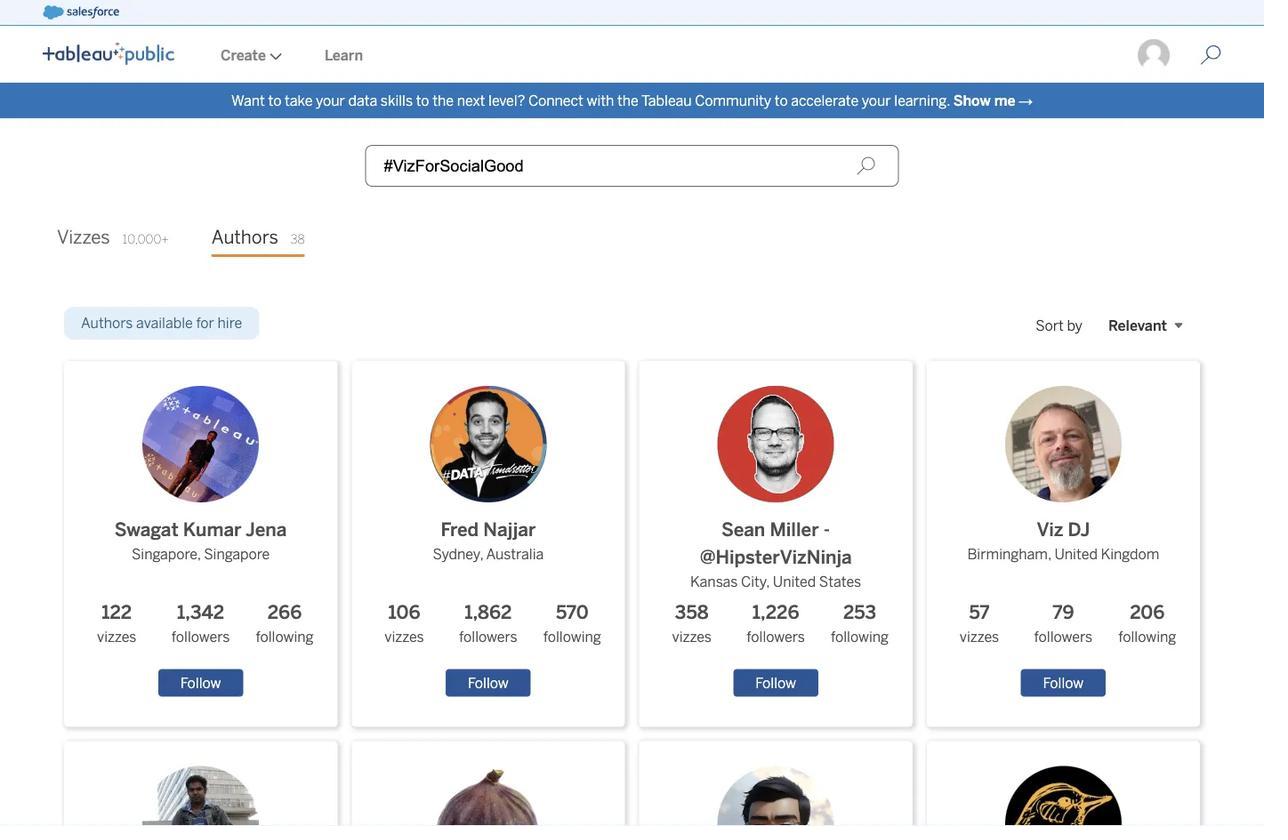 Task type: describe. For each thing, give the bounding box(es) containing it.
follow for 1,226
[[756, 675, 796, 692]]

take
[[285, 92, 313, 109]]

1,862
[[465, 602, 512, 624]]

3 to from the left
[[775, 92, 788, 109]]

follow for 79
[[1044, 675, 1084, 692]]

vizzes for 106
[[385, 629, 424, 646]]

358 vizzes
[[672, 602, 712, 646]]

search image
[[857, 156, 876, 176]]

singapore,
[[132, 547, 201, 564]]

swagat kumar jena
[[115, 519, 287, 541]]

followers for 1,226
[[747, 629, 805, 646]]

najjar
[[484, 519, 536, 541]]

authors available for hire
[[81, 315, 242, 332]]

1,862 followers
[[459, 602, 518, 646]]

hire
[[218, 315, 242, 332]]

206
[[1130, 602, 1165, 624]]

following for 266
[[256, 629, 314, 646]]

go to search image
[[1179, 44, 1243, 66]]

singapore
[[204, 547, 270, 564]]

avatar image for viz dj image
[[1006, 386, 1122, 503]]

253 following
[[831, 602, 889, 646]]

vizzes for 122
[[97, 629, 137, 646]]

-
[[824, 519, 830, 541]]

birmingham,
[[968, 547, 1052, 564]]

2 to from the left
[[416, 92, 429, 109]]

1 the from the left
[[433, 92, 454, 109]]

show me link
[[954, 92, 1016, 109]]

authors for authors
[[212, 226, 278, 249]]

avatar image for fred najjar image
[[430, 386, 547, 503]]

kumar
[[183, 519, 242, 541]]

358
[[675, 602, 709, 624]]

sean miller - @hipstervizninja link
[[650, 372, 902, 572]]

kansas
[[691, 574, 738, 591]]

@hipstervizninja
[[700, 547, 852, 569]]

266
[[268, 602, 302, 624]]

accelerate
[[791, 92, 859, 109]]

38
[[291, 232, 305, 247]]

avatar image for debayan kar image
[[718, 767, 834, 827]]

viz dj
[[1037, 519, 1090, 541]]

79 followers
[[1035, 602, 1093, 646]]

sydney,
[[433, 547, 483, 564]]

1,342 followers
[[172, 602, 230, 646]]

followers for 79
[[1035, 629, 1093, 646]]

learn
[[325, 47, 363, 64]]

relevant button
[[1092, 307, 1201, 344]]

vizzes for 57
[[960, 629, 1000, 646]]

learning.
[[895, 92, 951, 109]]

follow button for 1,226
[[734, 670, 819, 697]]

kansas city, united states
[[691, 574, 862, 591]]

create button
[[199, 28, 303, 83]]

sean
[[722, 519, 766, 541]]

want to take your data skills to the next level? connect with the tableau community to accelerate your learning. show me →
[[231, 92, 1033, 109]]

avatar image for swagat kumar jena image
[[143, 386, 259, 503]]

australia
[[486, 547, 544, 564]]

follow button for 1,342
[[158, 670, 243, 697]]

1 to from the left
[[268, 92, 282, 109]]

122 vizzes
[[97, 602, 137, 646]]

avatar image for mahadevan krishnan (maha krish) image
[[143, 767, 259, 827]]

swagat
[[115, 519, 179, 541]]

skills
[[381, 92, 413, 109]]

learn link
[[303, 28, 384, 83]]

following for 253
[[831, 629, 889, 646]]

vizzes for 358
[[672, 629, 712, 646]]

266 following
[[256, 602, 314, 646]]

followers for 1,862
[[459, 629, 518, 646]]

tara.schultz image
[[1136, 37, 1172, 73]]

1 your from the left
[[316, 92, 345, 109]]

swagat kumar jena link
[[115, 372, 287, 544]]

kingdom
[[1101, 547, 1160, 564]]

106 vizzes
[[385, 602, 424, 646]]

singapore, singapore
[[132, 547, 270, 564]]

sean miller - @hipstervizninja
[[700, 519, 852, 569]]

show
[[954, 92, 991, 109]]

2 the from the left
[[618, 92, 639, 109]]



Task type: vqa. For each thing, say whether or not it's contained in the screenshot.
World
no



Task type: locate. For each thing, give the bounding box(es) containing it.
0 horizontal spatial the
[[433, 92, 454, 109]]

dj
[[1068, 519, 1090, 541]]

united down @hipstervizninja
[[773, 574, 816, 591]]

follow button
[[158, 670, 243, 697], [446, 670, 531, 697], [734, 670, 819, 697], [1021, 670, 1106, 697]]

followers down 1,226
[[747, 629, 805, 646]]

next
[[457, 92, 485, 109]]

data
[[348, 92, 378, 109]]

follow for 1,862
[[468, 675, 509, 692]]

3 following from the left
[[831, 629, 889, 646]]

follow for 1,342
[[180, 675, 221, 692]]

sydney, australia
[[433, 547, 544, 564]]

following for 206
[[1119, 629, 1177, 646]]

following down '206'
[[1119, 629, 1177, 646]]

1 horizontal spatial to
[[416, 92, 429, 109]]

me
[[995, 92, 1016, 109]]

follow button down 1,342 followers
[[158, 670, 243, 697]]

2 follow button from the left
[[446, 670, 531, 697]]

miller
[[770, 519, 819, 541]]

by
[[1067, 317, 1083, 334]]

0 vertical spatial united
[[1055, 547, 1098, 564]]

vizzes down 122
[[97, 629, 137, 646]]

with
[[587, 92, 614, 109]]

2 horizontal spatial to
[[775, 92, 788, 109]]

authors left available
[[81, 315, 133, 332]]

for
[[196, 315, 214, 332]]

vizzes down 358
[[672, 629, 712, 646]]

follow button for 1,862
[[446, 670, 531, 697]]

3 followers from the left
[[747, 629, 805, 646]]

vizzes
[[97, 629, 137, 646], [385, 629, 424, 646], [672, 629, 712, 646], [960, 629, 1000, 646]]

the right with
[[618, 92, 639, 109]]

1 horizontal spatial your
[[862, 92, 891, 109]]

fred
[[441, 519, 479, 541]]

79
[[1053, 602, 1075, 624]]

4 follow from the left
[[1044, 675, 1084, 692]]

the left next
[[433, 92, 454, 109]]

57
[[970, 602, 990, 624]]

your
[[316, 92, 345, 109], [862, 92, 891, 109]]

0 vertical spatial authors
[[212, 226, 278, 249]]

follow button down 79 followers
[[1021, 670, 1106, 697]]

→
[[1019, 92, 1033, 109]]

available
[[136, 315, 193, 332]]

authors inside button
[[81, 315, 133, 332]]

authors
[[212, 226, 278, 249], [81, 315, 133, 332]]

sort by
[[1036, 317, 1083, 334]]

connect
[[529, 92, 584, 109]]

0 horizontal spatial to
[[268, 92, 282, 109]]

122
[[102, 602, 132, 624]]

follow
[[180, 675, 221, 692], [468, 675, 509, 692], [756, 675, 796, 692], [1044, 675, 1084, 692]]

570 following
[[544, 602, 601, 646]]

united down dj
[[1055, 547, 1098, 564]]

avatar image for sean miller - @hipstervizninja image
[[718, 386, 834, 503]]

1,342
[[177, 602, 224, 624]]

1 horizontal spatial the
[[618, 92, 639, 109]]

1 horizontal spatial united
[[1055, 547, 1098, 564]]

follow down 1,226 followers
[[756, 675, 796, 692]]

1 follow button from the left
[[158, 670, 243, 697]]

4 vizzes from the left
[[960, 629, 1000, 646]]

2 following from the left
[[544, 629, 601, 646]]

following
[[256, 629, 314, 646], [544, 629, 601, 646], [831, 629, 889, 646], [1119, 629, 1177, 646]]

1 vertical spatial authors
[[81, 315, 133, 332]]

follow button down 1,862 followers
[[446, 670, 531, 697]]

1 vizzes from the left
[[97, 629, 137, 646]]

vizzes
[[57, 226, 110, 249]]

level?
[[489, 92, 525, 109]]

want
[[231, 92, 265, 109]]

birmingham, united kingdom
[[968, 547, 1160, 564]]

authors left 38
[[212, 226, 278, 249]]

tableau
[[642, 92, 692, 109]]

4 followers from the left
[[1035, 629, 1093, 646]]

1 followers from the left
[[172, 629, 230, 646]]

followers down 1,342
[[172, 629, 230, 646]]

4 follow button from the left
[[1021, 670, 1106, 697]]

authors available for hire button
[[64, 307, 259, 340]]

0 horizontal spatial your
[[316, 92, 345, 109]]

follow down 79 followers
[[1044, 675, 1084, 692]]

follow button down 1,226 followers
[[734, 670, 819, 697]]

relevant
[[1109, 317, 1168, 334]]

community
[[695, 92, 772, 109]]

your left 'learning.' in the top of the page
[[862, 92, 891, 109]]

following down 266
[[256, 629, 314, 646]]

followers
[[172, 629, 230, 646], [459, 629, 518, 646], [747, 629, 805, 646], [1035, 629, 1093, 646]]

to left "take"
[[268, 92, 282, 109]]

570
[[556, 602, 589, 624]]

to left accelerate
[[775, 92, 788, 109]]

to right skills
[[416, 92, 429, 109]]

your right "take"
[[316, 92, 345, 109]]

following down 253
[[831, 629, 889, 646]]

vizzes down the 106 at the bottom of page
[[385, 629, 424, 646]]

1,226
[[753, 602, 800, 624]]

10,000+
[[122, 232, 169, 247]]

followers down 79
[[1035, 629, 1093, 646]]

57 vizzes
[[960, 602, 1000, 646]]

fred najjar link
[[416, 372, 561, 544]]

Search input field
[[365, 145, 899, 187]]

city,
[[741, 574, 770, 591]]

jena
[[246, 519, 287, 541]]

4 following from the left
[[1119, 629, 1177, 646]]

0 horizontal spatial authors
[[81, 315, 133, 332]]

following for 570
[[544, 629, 601, 646]]

following down 570
[[544, 629, 601, 646]]

united
[[1055, 547, 1098, 564], [773, 574, 816, 591]]

106
[[388, 602, 420, 624]]

viz
[[1037, 519, 1064, 541]]

1 follow from the left
[[180, 675, 221, 692]]

sort
[[1036, 317, 1064, 334]]

viz dj link
[[968, 372, 1160, 544]]

1,226 followers
[[747, 602, 805, 646]]

to
[[268, 92, 282, 109], [416, 92, 429, 109], [775, 92, 788, 109]]

avatar image for resuelve consultoría de impacto social image
[[1006, 767, 1122, 827]]

followers for 1,342
[[172, 629, 230, 646]]

vizzes down the 57
[[960, 629, 1000, 646]]

avatar image for hivizfigs image
[[430, 767, 547, 827]]

salesforce logo image
[[43, 5, 119, 20]]

the
[[433, 92, 454, 109], [618, 92, 639, 109]]

206 following
[[1119, 602, 1177, 646]]

logo image
[[43, 42, 174, 65]]

fred najjar
[[441, 519, 536, 541]]

2 your from the left
[[862, 92, 891, 109]]

create
[[221, 47, 266, 64]]

1 horizontal spatial authors
[[212, 226, 278, 249]]

253
[[844, 602, 877, 624]]

2 vizzes from the left
[[385, 629, 424, 646]]

0 horizontal spatial united
[[773, 574, 816, 591]]

3 vizzes from the left
[[672, 629, 712, 646]]

2 follow from the left
[[468, 675, 509, 692]]

authors for authors available for hire
[[81, 315, 133, 332]]

followers down 1,862
[[459, 629, 518, 646]]

1 vertical spatial united
[[773, 574, 816, 591]]

states
[[820, 574, 862, 591]]

3 follow button from the left
[[734, 670, 819, 697]]

follow down 1,342 followers
[[180, 675, 221, 692]]

follow button for 79
[[1021, 670, 1106, 697]]

2 followers from the left
[[459, 629, 518, 646]]

1 following from the left
[[256, 629, 314, 646]]

follow down 1,862 followers
[[468, 675, 509, 692]]

3 follow from the left
[[756, 675, 796, 692]]



